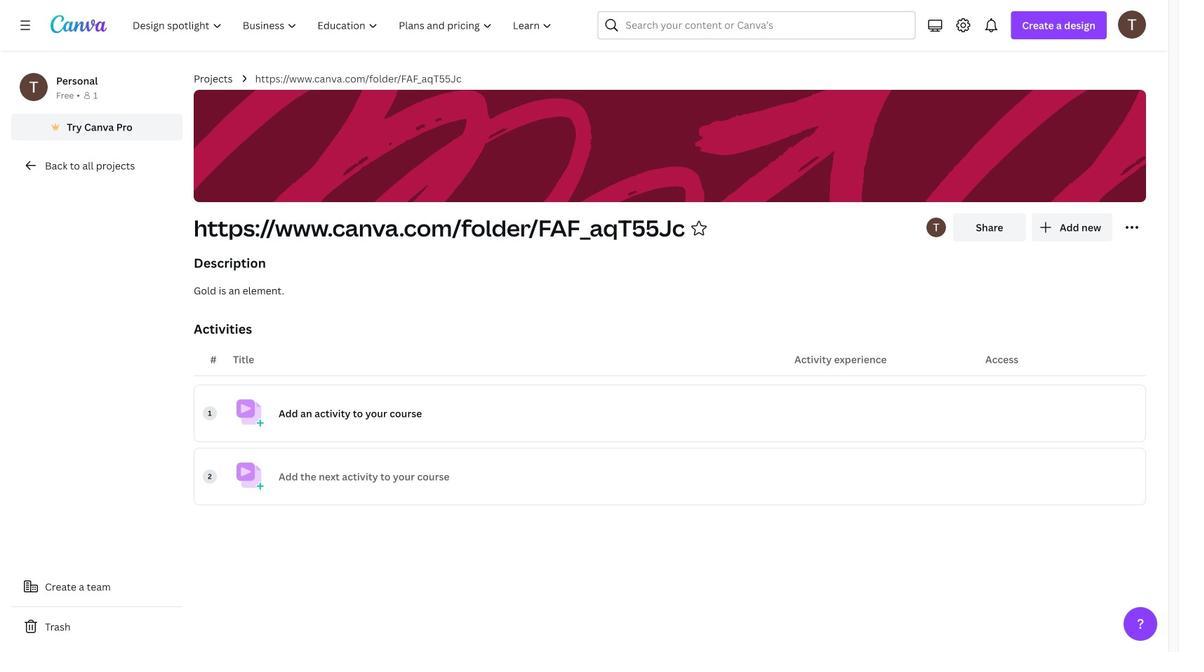 Task type: vqa. For each thing, say whether or not it's contained in the screenshot.
Search search box
yes



Task type: describe. For each thing, give the bounding box(es) containing it.
top level navigation element
[[124, 11, 564, 39]]

1 row from the top
[[194, 385, 1147, 442]]

2 row from the top
[[194, 448, 1147, 506]]

terry turtle image
[[1119, 10, 1147, 38]]

Search search field
[[626, 12, 888, 39]]



Task type: locate. For each thing, give the bounding box(es) containing it.
row
[[194, 385, 1147, 442], [194, 448, 1147, 506]]

None search field
[[598, 11, 916, 39]]

0 vertical spatial row
[[194, 385, 1147, 442]]

1 vertical spatial row
[[194, 448, 1147, 506]]



